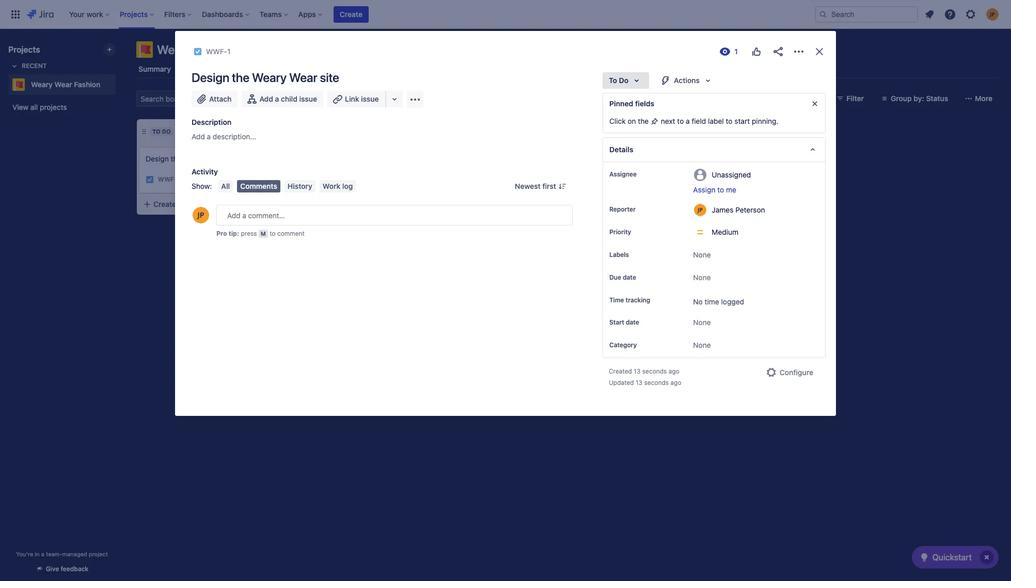 Task type: describe. For each thing, give the bounding box(es) containing it.
next
[[661, 117, 676, 126]]

m
[[261, 230, 266, 237]]

projects
[[40, 103, 67, 112]]

label
[[708, 117, 724, 126]]

1 for the top wwf-1 link
[[227, 47, 231, 56]]

forms link
[[323, 60, 349, 79]]

log
[[343, 182, 353, 191]]

design inside dialog
[[192, 70, 229, 85]]

medium image
[[257, 176, 266, 184]]

to for to do
[[609, 76, 617, 85]]

description...
[[213, 132, 256, 141]]

description
[[192, 118, 232, 127]]

1 vertical spatial design
[[146, 154, 169, 163]]

weary wear fashion link
[[8, 74, 112, 95]]

wwf- for the top wwf-1 link
[[206, 47, 227, 56]]

0 horizontal spatial create
[[153, 200, 176, 209]]

timeline
[[284, 65, 313, 73]]

start
[[610, 319, 625, 327]]

actions button
[[654, 72, 721, 89]]

add a child issue button
[[242, 91, 323, 107]]

create banner
[[0, 0, 1012, 29]]

link issue
[[345, 95, 379, 103]]

1 vertical spatial 13
[[636, 379, 643, 387]]

activity
[[192, 167, 218, 176]]

quickstart button
[[912, 547, 999, 569]]

2 issue from the left
[[361, 95, 379, 103]]

newest
[[515, 182, 541, 191]]

date for due date
[[623, 274, 636, 282]]

list
[[216, 65, 228, 73]]

wear up the view all projects link on the top left of the page
[[55, 80, 72, 89]]

james peterson image
[[243, 90, 259, 107]]

a left field at the right
[[686, 117, 690, 126]]

create button inside primary element
[[334, 6, 369, 22]]

view all projects
[[12, 103, 67, 112]]

a down the description
[[207, 132, 211, 141]]

link web pages and more image
[[388, 93, 401, 105]]

attach
[[209, 95, 232, 103]]

add for add a child issue
[[260, 95, 273, 103]]

time tracking pin to top. only you can see pinned fields. image
[[653, 297, 661, 305]]

you're in a team-managed project
[[16, 551, 108, 558]]

1 vertical spatial weary wear fashion
[[31, 80, 100, 89]]

configure
[[780, 369, 814, 377]]

primary element
[[6, 0, 815, 29]]

all
[[30, 103, 38, 112]]

site inside dialog
[[320, 70, 339, 85]]

recent
[[22, 62, 47, 70]]

in
[[35, 551, 40, 558]]

list link
[[214, 60, 231, 79]]

actions
[[674, 76, 700, 85]]

summary
[[138, 65, 171, 73]]

all
[[221, 182, 230, 191]]

all button
[[218, 180, 233, 193]]

start
[[735, 117, 750, 126]]

time
[[610, 297, 624, 304]]

pro tip: press m to comment
[[216, 230, 305, 238]]

close image
[[814, 45, 826, 58]]

attach button
[[192, 91, 238, 107]]

assign to me
[[694, 185, 737, 194]]

due
[[610, 274, 622, 282]]

tracking
[[626, 297, 651, 304]]

date for start date
[[626, 319, 640, 327]]

to do button
[[603, 72, 650, 89]]

collapse recent projects image
[[8, 60, 21, 72]]

search image
[[819, 10, 828, 18]]

comments
[[240, 182, 277, 191]]

field
[[692, 117, 707, 126]]

weary left task icon
[[157, 42, 192, 57]]

created 13 seconds ago updated 13 seconds ago
[[609, 368, 682, 387]]

menu bar inside "design the weary wear site" dialog
[[216, 180, 358, 193]]

vote options: no one has voted for this issue yet. image
[[751, 45, 763, 58]]

you're
[[16, 551, 33, 558]]

create inside primary element
[[340, 10, 363, 18]]

medium
[[712, 228, 739, 237]]

project
[[89, 551, 108, 558]]

none for start date
[[694, 318, 711, 327]]

task image
[[194, 48, 202, 56]]

work
[[323, 182, 341, 191]]

0 vertical spatial weary wear fashion
[[157, 42, 269, 57]]

unassigned
[[712, 170, 751, 179]]

none for labels
[[694, 251, 711, 259]]

board
[[183, 64, 204, 73]]

press
[[241, 230, 257, 238]]

wear inside dialog
[[289, 70, 317, 85]]

copy link to issue image
[[229, 47, 237, 55]]

newest first button
[[509, 180, 573, 193]]

first
[[543, 182, 556, 191]]

click
[[610, 117, 626, 126]]

due date pin to top. only you can see pinned fields. image
[[639, 274, 647, 282]]

work log button
[[320, 180, 356, 193]]

hide message image
[[809, 98, 822, 110]]

view
[[12, 103, 28, 112]]

comment
[[277, 230, 305, 238]]

to right m
[[270, 230, 276, 238]]

no
[[694, 298, 703, 306]]

child
[[281, 95, 298, 103]]

give feedback
[[46, 566, 89, 574]]

team-
[[46, 551, 62, 558]]

logged
[[722, 298, 745, 306]]

link
[[345, 95, 359, 103]]

to do
[[609, 76, 629, 85]]

weary up activity
[[184, 154, 205, 163]]

created
[[609, 368, 632, 376]]

add app image
[[409, 93, 421, 106]]

managed
[[62, 551, 87, 558]]

actions image
[[793, 45, 806, 58]]

pinned fields
[[610, 99, 655, 108]]

1 vertical spatial wwf-1 link
[[158, 175, 180, 184]]

next to a field label to start pinning.
[[659, 117, 779, 126]]

comments button
[[237, 180, 281, 193]]

0 vertical spatial seconds
[[643, 368, 667, 376]]

task image
[[146, 176, 154, 184]]

due date
[[610, 274, 636, 282]]

1 for the bottom wwf-1 link
[[177, 176, 180, 184]]

newest first image
[[559, 182, 567, 191]]

add people image
[[266, 92, 278, 105]]

give feedback button
[[29, 561, 95, 578]]

labels pin to top. only you can see pinned fields. image
[[631, 251, 640, 259]]

0 vertical spatial 13
[[634, 368, 641, 376]]



Task type: locate. For each thing, give the bounding box(es) containing it.
0 vertical spatial fashion
[[226, 42, 269, 57]]

to
[[678, 117, 684, 126], [726, 117, 733, 126], [718, 185, 725, 194], [270, 230, 276, 238]]

category
[[610, 342, 637, 349]]

0 horizontal spatial create button
[[137, 195, 276, 214]]

1 vertical spatial do
[[162, 128, 171, 135]]

1 horizontal spatial do
[[619, 76, 629, 85]]

details
[[610, 145, 634, 154]]

give
[[46, 566, 59, 574]]

calendar link
[[239, 60, 274, 79]]

wwf- right task image
[[158, 176, 177, 184]]

to inside to do 1
[[152, 128, 161, 135]]

date right start
[[626, 319, 640, 327]]

a left child
[[275, 95, 279, 103]]

0 horizontal spatial wwf-
[[158, 176, 177, 184]]

date left due date pin to top. only you can see pinned fields. "image"
[[623, 274, 636, 282]]

0 horizontal spatial weary wear fashion
[[31, 80, 100, 89]]

the right "list" link
[[232, 70, 250, 85]]

to right next
[[678, 117, 684, 126]]

none for due date
[[694, 273, 711, 282]]

tab list
[[130, 60, 1005, 79]]

0 vertical spatial wwf-1
[[206, 47, 231, 56]]

wwf- for the bottom wwf-1 link
[[158, 176, 177, 184]]

4 none from the top
[[694, 341, 711, 350]]

menu bar containing all
[[216, 180, 358, 193]]

issue right link
[[361, 95, 379, 103]]

to inside to do dropdown button
[[609, 76, 617, 85]]

2 horizontal spatial the
[[638, 117, 649, 126]]

peterson
[[736, 205, 766, 214]]

design the weary wear site inside dialog
[[192, 70, 339, 85]]

weary wear fashion up the view all projects link on the top left of the page
[[31, 80, 100, 89]]

a
[[275, 95, 279, 103], [686, 117, 690, 126], [207, 132, 211, 141], [41, 551, 44, 558]]

1 vertical spatial the
[[638, 117, 649, 126]]

2 none from the top
[[694, 273, 711, 282]]

work log
[[323, 182, 353, 191]]

fields
[[636, 99, 655, 108]]

wwf-1 right task image
[[158, 176, 180, 184]]

1 vertical spatial add
[[192, 132, 205, 141]]

add a description...
[[192, 132, 256, 141]]

1 horizontal spatial site
[[320, 70, 339, 85]]

1 vertical spatial wwf-
[[158, 176, 177, 184]]

fashion inside weary wear fashion link
[[74, 80, 100, 89]]

date
[[623, 274, 636, 282], [626, 319, 640, 327]]

1 horizontal spatial create button
[[334, 6, 369, 22]]

weary up add people image
[[252, 70, 287, 85]]

1
[[227, 47, 231, 56], [175, 127, 178, 136], [177, 176, 180, 184]]

0 vertical spatial site
[[320, 70, 339, 85]]

the
[[232, 70, 250, 85], [638, 117, 649, 126], [171, 154, 182, 163]]

0 vertical spatial design the weary wear site
[[192, 70, 339, 85]]

0 horizontal spatial issue
[[299, 95, 317, 103]]

updated
[[609, 379, 634, 387]]

wwf- left the "copy link to issue" image
[[206, 47, 227, 56]]

to down search board text field
[[152, 128, 161, 135]]

fashion
[[226, 42, 269, 57], [74, 80, 100, 89]]

0 vertical spatial create button
[[334, 6, 369, 22]]

menu bar
[[216, 180, 358, 193]]

the down to do 1
[[171, 154, 182, 163]]

history button
[[285, 180, 316, 193]]

add for add a description...
[[192, 132, 205, 141]]

tab list containing board
[[130, 60, 1005, 79]]

design the weary wear site dialog
[[175, 31, 837, 417]]

0 horizontal spatial do
[[162, 128, 171, 135]]

0 vertical spatial wwf-1 link
[[206, 45, 231, 58]]

13
[[634, 368, 641, 376], [636, 379, 643, 387]]

design the weary wear site up add people image
[[192, 70, 339, 85]]

assign
[[694, 185, 716, 194]]

site right timeline link
[[320, 70, 339, 85]]

weary down the recent
[[31, 80, 53, 89]]

create
[[340, 10, 363, 18], [153, 200, 176, 209]]

fashion up calendar at the left of the page
[[226, 42, 269, 57]]

wwf-1 for the top wwf-1 link
[[206, 47, 231, 56]]

0 vertical spatial create
[[340, 10, 363, 18]]

newest first
[[515, 182, 556, 191]]

1 vertical spatial 1
[[175, 127, 178, 136]]

0 vertical spatial to
[[609, 76, 617, 85]]

to for to do 1
[[152, 128, 161, 135]]

priority
[[610, 228, 632, 236]]

do inside dropdown button
[[619, 76, 629, 85]]

site
[[320, 70, 339, 85], [226, 154, 238, 163]]

3 none from the top
[[694, 318, 711, 327]]

0 horizontal spatial the
[[171, 154, 182, 163]]

1 horizontal spatial wwf-1
[[206, 47, 231, 56]]

1 horizontal spatial fashion
[[226, 42, 269, 57]]

0 vertical spatial design
[[192, 70, 229, 85]]

configure link
[[759, 365, 820, 381]]

1 horizontal spatial the
[[232, 70, 250, 85]]

1 horizontal spatial create
[[340, 10, 363, 18]]

time
[[705, 298, 720, 306]]

1 vertical spatial ago
[[671, 379, 682, 387]]

1 up list on the left top of the page
[[227, 47, 231, 56]]

start date
[[610, 319, 640, 327]]

share image
[[772, 45, 785, 58]]

0 horizontal spatial fashion
[[74, 80, 100, 89]]

1 vertical spatial create
[[153, 200, 176, 209]]

to do 1
[[152, 127, 178, 136]]

a right in in the bottom left of the page
[[41, 551, 44, 558]]

james peterson
[[712, 205, 766, 214]]

design the weary wear site up activity
[[146, 154, 238, 163]]

do for to do 1
[[162, 128, 171, 135]]

ago
[[669, 368, 680, 376], [671, 379, 682, 387]]

do down search board text field
[[162, 128, 171, 135]]

1 inside "design the weary wear site" dialog
[[227, 47, 231, 56]]

1 horizontal spatial wwf-1 link
[[206, 45, 231, 58]]

1 vertical spatial fashion
[[74, 80, 100, 89]]

design up attach "button" in the left of the page
[[192, 70, 229, 85]]

wwf-1 for the bottom wwf-1 link
[[158, 176, 180, 184]]

0 vertical spatial 1
[[227, 47, 231, 56]]

calendar
[[241, 65, 272, 73]]

tip:
[[229, 230, 239, 238]]

0 horizontal spatial design
[[146, 154, 169, 163]]

to left start
[[726, 117, 733, 126]]

wwf-1 up list on the left top of the page
[[206, 47, 231, 56]]

add down the description
[[192, 132, 205, 141]]

history
[[288, 182, 313, 191]]

check image
[[918, 552, 931, 564]]

design up task image
[[146, 154, 169, 163]]

0 horizontal spatial wwf-1
[[158, 176, 180, 184]]

assignee
[[610, 171, 637, 178]]

1 horizontal spatial add
[[260, 95, 273, 103]]

reporter
[[610, 206, 636, 213]]

to inside button
[[718, 185, 725, 194]]

2 vertical spatial the
[[171, 154, 182, 163]]

weary inside dialog
[[252, 70, 287, 85]]

site down description...
[[226, 154, 238, 163]]

0 vertical spatial ago
[[669, 368, 680, 376]]

1 vertical spatial create button
[[137, 195, 276, 214]]

timeline link
[[282, 60, 315, 79]]

seconds right created
[[643, 368, 667, 376]]

0 vertical spatial date
[[623, 274, 636, 282]]

wwf-1 inside "design the weary wear site" dialog
[[206, 47, 231, 56]]

Search board text field
[[137, 91, 216, 106]]

0 vertical spatial wwf-
[[206, 47, 227, 56]]

pinned
[[610, 99, 634, 108]]

issue right child
[[299, 95, 317, 103]]

Add a comment… field
[[216, 205, 573, 226]]

Search field
[[815, 6, 919, 22]]

0 vertical spatial the
[[232, 70, 250, 85]]

1 horizontal spatial wwf-
[[206, 47, 227, 56]]

view all projects link
[[8, 98, 116, 117]]

wear up list on the left top of the page
[[195, 42, 224, 57]]

add right 'james peterson' image
[[260, 95, 273, 103]]

wwf-1 link right task image
[[158, 175, 180, 184]]

add inside button
[[260, 95, 273, 103]]

do up pinned
[[619, 76, 629, 85]]

2 vertical spatial 1
[[177, 176, 180, 184]]

details element
[[603, 137, 826, 162]]

wear up activity
[[207, 154, 224, 163]]

1 horizontal spatial to
[[609, 76, 617, 85]]

add a child issue
[[260, 95, 317, 103]]

1 horizontal spatial issue
[[361, 95, 379, 103]]

seconds right updated at the right
[[645, 379, 669, 387]]

the right on
[[638, 117, 649, 126]]

on
[[628, 117, 636, 126]]

create button
[[334, 6, 369, 22], [137, 195, 276, 214]]

weary wear fashion
[[157, 42, 269, 57], [31, 80, 100, 89]]

pinning.
[[752, 117, 779, 126]]

1 vertical spatial date
[[626, 319, 640, 327]]

to left me
[[718, 185, 725, 194]]

1 down search board text field
[[175, 127, 178, 136]]

wwf-1 link up list on the left top of the page
[[206, 45, 231, 58]]

1 vertical spatial site
[[226, 154, 238, 163]]

1 vertical spatial design the weary wear site
[[146, 154, 238, 163]]

link issue button
[[328, 91, 386, 107]]

pro
[[216, 230, 227, 238]]

0 vertical spatial add
[[260, 95, 273, 103]]

wwf- inside "design the weary wear site" dialog
[[206, 47, 227, 56]]

wwf-1 link
[[206, 45, 231, 58], [158, 175, 180, 184]]

0 horizontal spatial to
[[152, 128, 161, 135]]

dismiss quickstart image
[[979, 550, 996, 566]]

jira image
[[27, 8, 54, 20], [27, 8, 54, 20]]

fashion up the view all projects link on the top left of the page
[[74, 80, 100, 89]]

to
[[609, 76, 617, 85], [152, 128, 161, 135]]

feedback
[[61, 566, 89, 574]]

13 right updated at the right
[[636, 379, 643, 387]]

projects
[[8, 45, 40, 54]]

forms
[[325, 65, 347, 73]]

1 vertical spatial seconds
[[645, 379, 669, 387]]

weary wear fashion up list on the left top of the page
[[157, 42, 269, 57]]

0 horizontal spatial add
[[192, 132, 205, 141]]

wwf-1
[[206, 47, 231, 56], [158, 176, 180, 184]]

1 left show: on the left of the page
[[177, 176, 180, 184]]

1 horizontal spatial design
[[192, 70, 229, 85]]

1 vertical spatial wwf-1
[[158, 176, 180, 184]]

1 horizontal spatial weary wear fashion
[[157, 42, 269, 57]]

me
[[726, 185, 737, 194]]

assign to me button
[[694, 185, 815, 195]]

a inside button
[[275, 95, 279, 103]]

click on the
[[610, 117, 651, 126]]

1 issue from the left
[[299, 95, 317, 103]]

0 vertical spatial do
[[619, 76, 629, 85]]

0 horizontal spatial wwf-1 link
[[158, 175, 180, 184]]

to up pinned
[[609, 76, 617, 85]]

do inside to do 1
[[162, 128, 171, 135]]

1 none from the top
[[694, 251, 711, 259]]

show:
[[192, 182, 212, 191]]

do for to do
[[619, 76, 629, 85]]

13 right created
[[634, 368, 641, 376]]

1 vertical spatial to
[[152, 128, 161, 135]]

0 horizontal spatial site
[[226, 154, 238, 163]]

labels
[[610, 251, 629, 259]]

design
[[192, 70, 229, 85], [146, 154, 169, 163]]

time tracking
[[610, 297, 651, 304]]

profile image of james peterson image
[[193, 207, 209, 224]]

wear up child
[[289, 70, 317, 85]]

no time logged
[[694, 298, 745, 306]]



Task type: vqa. For each thing, say whether or not it's contained in the screenshot.
Add people image
yes



